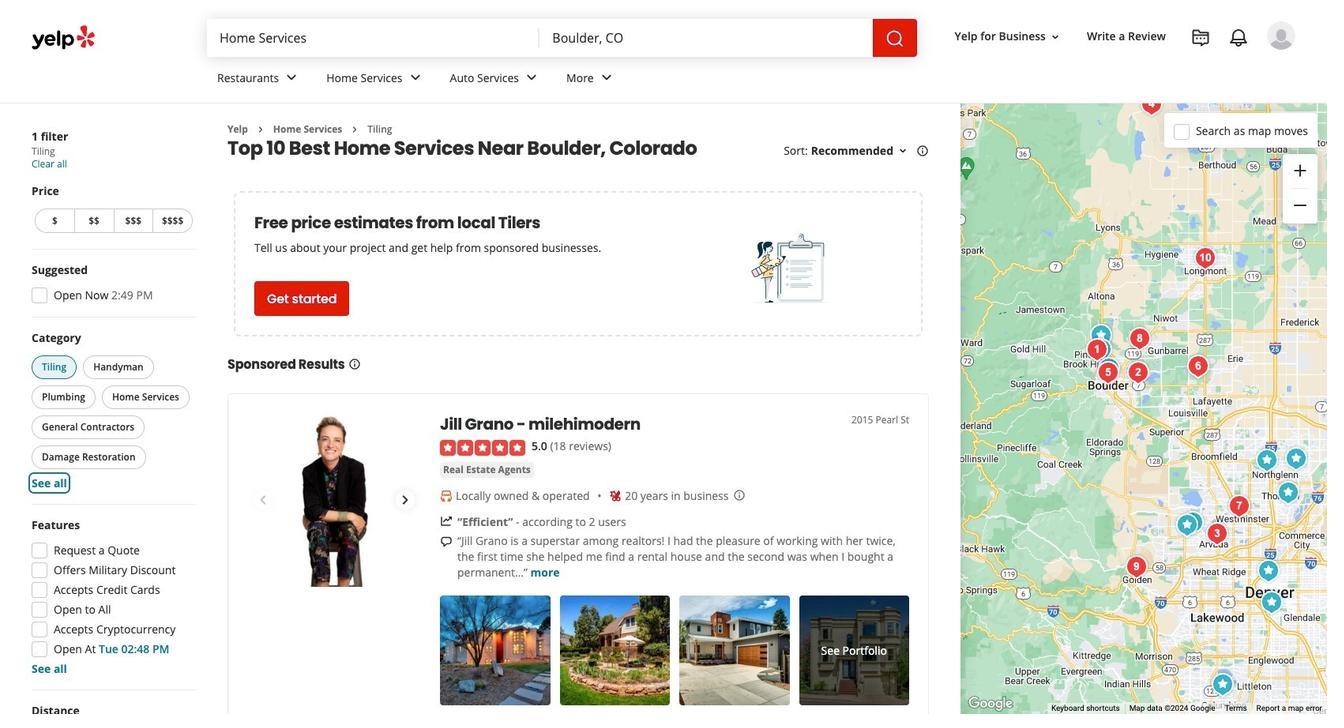 Task type: locate. For each thing, give the bounding box(es) containing it.
0 horizontal spatial jill grano - milehimodern image
[[247, 414, 421, 587]]

16 info v2 image
[[348, 358, 361, 371]]

business categories element
[[205, 57, 1296, 103]]

rollin pros image
[[1253, 555, 1285, 587]]

group
[[1283, 154, 1318, 224], [32, 183, 196, 236], [27, 262, 196, 308], [28, 330, 196, 491], [27, 518, 196, 677]]

1 none field from the left
[[207, 19, 540, 57]]

2 none field from the left
[[540, 19, 873, 57]]

harmony painting image
[[1207, 669, 1239, 700]]

address, neighborhood, city, state or zip search field
[[540, 19, 873, 57]]

veron builders image
[[1086, 320, 1117, 351]]

scdi construction image
[[1136, 88, 1168, 120]]

previous image
[[254, 491, 273, 510]]

arvada family painters image
[[1172, 509, 1203, 541]]

info icon image
[[734, 489, 746, 502], [734, 489, 746, 502]]

4 24 chevron down v2 image from the left
[[597, 68, 616, 87]]

1 24 chevron down v2 image from the left
[[282, 68, 301, 87]]

dynamic contractors image
[[1273, 477, 1305, 508]]

None search field
[[207, 19, 917, 57]]

1 16 chevron right v2 image from the left
[[254, 123, 267, 136]]

16 chevron down v2 image
[[1049, 31, 1062, 43]]

generic n. image
[[1267, 21, 1296, 50]]

None field
[[207, 19, 540, 57], [540, 19, 873, 57]]

0 vertical spatial jill grano - milehimodern image
[[1094, 353, 1125, 384]]

star flooring & design image
[[1123, 357, 1154, 388]]

0 horizontal spatial 16 chevron right v2 image
[[254, 123, 267, 136]]

2 16 chevron right v2 image from the left
[[349, 123, 361, 136]]

16 years in business v2 image
[[609, 490, 622, 502]]

projects image
[[1192, 28, 1211, 47]]

16 info v2 image
[[917, 145, 929, 157]]

google image
[[965, 694, 1017, 714]]

24 chevron down v2 image
[[282, 68, 301, 87], [406, 68, 425, 87], [522, 68, 541, 87], [597, 68, 616, 87]]

16 speech v2 image
[[440, 535, 453, 548]]

16 locally owned v2 image
[[440, 490, 453, 502]]

mile high handyman services image
[[1190, 242, 1222, 274]]

16 chevron down v2 image
[[897, 145, 910, 157]]

jill grano - milehimodern image
[[1094, 353, 1125, 384], [247, 414, 421, 587]]

notifications image
[[1230, 28, 1248, 47]]

1 horizontal spatial 16 chevron right v2 image
[[349, 123, 361, 136]]

none field address, neighborhood, city, state or zip
[[540, 19, 873, 57]]

16 chevron right v2 image
[[254, 123, 267, 136], [349, 123, 361, 136]]

unity tile and design image
[[1093, 357, 1124, 388]]



Task type: vqa. For each thing, say whether or not it's contained in the screenshot.
the left professional services
no



Task type: describe. For each thing, give the bounding box(es) containing it.
free price estimates from local tilers image
[[752, 230, 831, 309]]

things to do, nail salons, plumbers search field
[[207, 19, 540, 57]]

oxi fresh carpet cleaning image
[[1082, 334, 1113, 365]]

great escape egress image
[[1321, 655, 1328, 687]]

1 horizontal spatial jill grano - milehimodern image
[[1094, 353, 1125, 384]]

user actions element
[[942, 20, 1318, 117]]

zoom out image
[[1291, 196, 1310, 215]]

boulder tile pro image
[[1124, 323, 1156, 354]]

5 star rating image
[[440, 440, 525, 456]]

2 24 chevron down v2 image from the left
[[406, 68, 425, 87]]

slideshow element
[[247, 414, 421, 587]]

the honey do list image
[[1224, 490, 1256, 522]]

map region
[[961, 104, 1328, 714]]

dubco home services image
[[1281, 443, 1312, 475]]

a2z builders image
[[1256, 587, 1288, 618]]

custom flooring specialists image
[[1202, 518, 1233, 550]]

zoom in image
[[1291, 161, 1310, 180]]

e&r home services image
[[1177, 507, 1209, 539]]

3 24 chevron down v2 image from the left
[[522, 68, 541, 87]]

two brothers painting image
[[1086, 334, 1117, 365]]

next image
[[396, 491, 415, 510]]

dean's tile service image
[[1183, 350, 1215, 382]]

none field 'things to do, nail salons, plumbers'
[[207, 19, 540, 57]]

16 trending v2 image
[[440, 515, 453, 528]]

search image
[[885, 29, 904, 48]]

1 vertical spatial jill grano - milehimodern image
[[247, 414, 421, 587]]

mile high master tile image
[[1121, 551, 1153, 583]]

ann wymore - navigate realty image
[[1252, 444, 1283, 476]]



